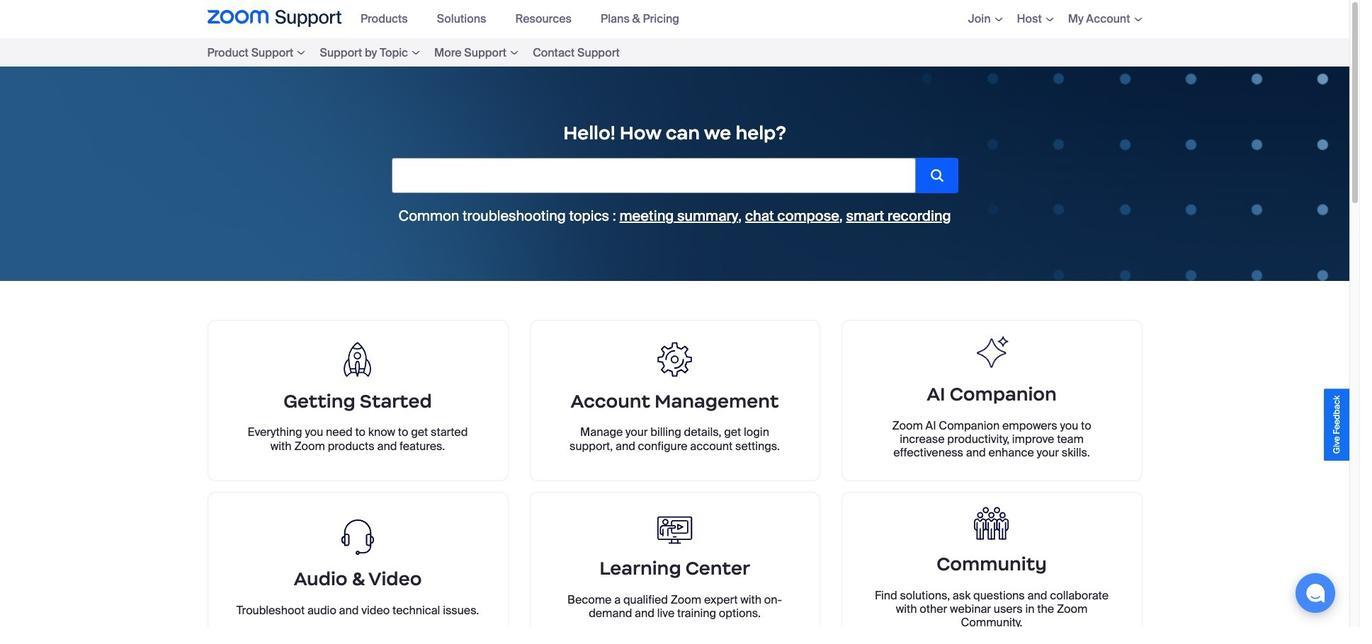Task type: locate. For each thing, give the bounding box(es) containing it.
menu bar
[[352, 0, 700, 38], [947, 0, 1143, 38], [207, 38, 670, 67]]

search image
[[931, 169, 944, 182]]

None search field
[[392, 158, 926, 193]]

open chat image
[[1306, 584, 1326, 604]]

main content
[[0, 67, 1350, 628]]

zoom support image
[[207, 10, 342, 28]]

Search text field
[[392, 159, 915, 193]]



Task type: describe. For each thing, give the bounding box(es) containing it.
search image
[[931, 169, 944, 182]]

clear image
[[915, 171, 926, 182]]



Task type: vqa. For each thing, say whether or not it's contained in the screenshot.
the spinner ICON
no



